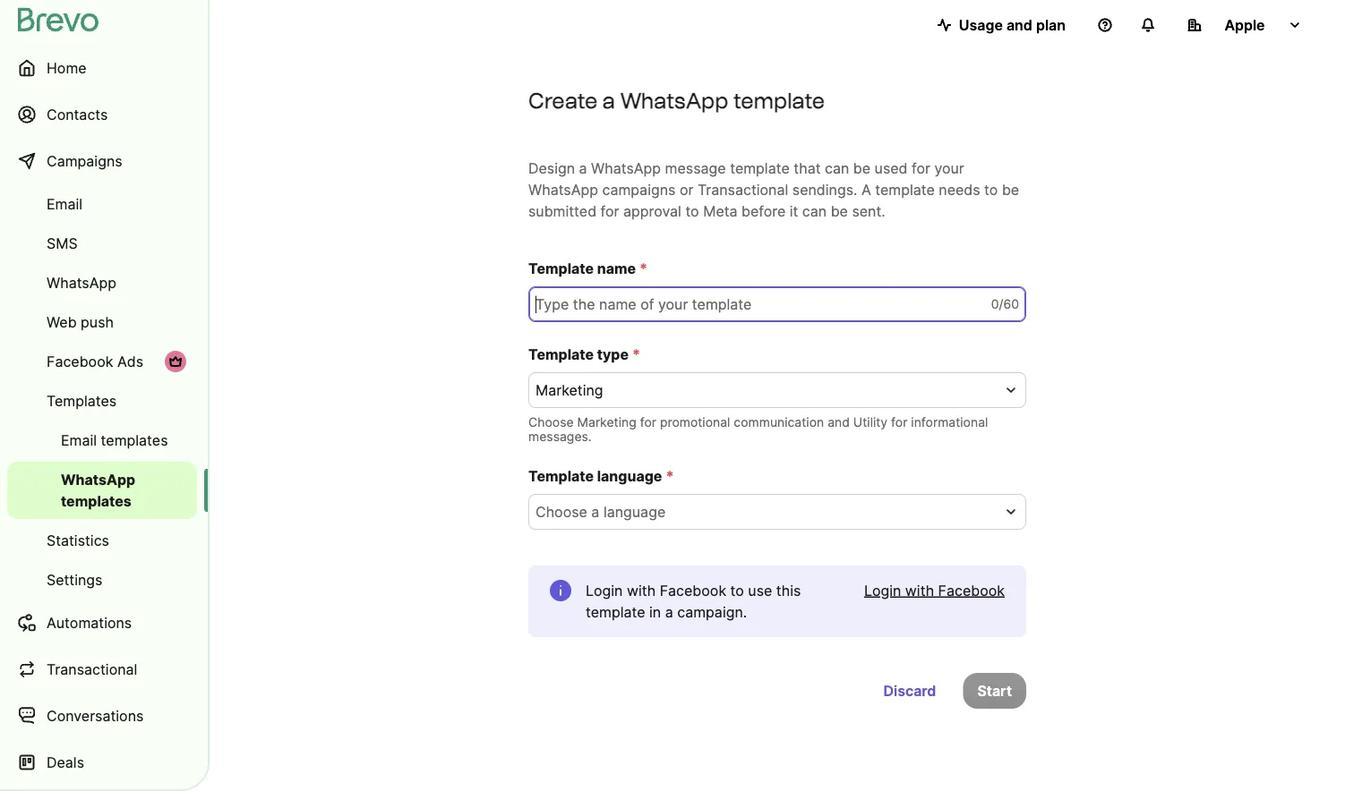 Task type: locate. For each thing, give the bounding box(es) containing it.
statistics link
[[7, 523, 197, 559]]

to left use
[[731, 582, 744, 600]]

or
[[680, 181, 694, 198]]

for down campaigns
[[601, 202, 619, 220]]

settings link
[[7, 563, 197, 598]]

0 vertical spatial be
[[854, 159, 871, 177]]

push
[[81, 314, 114, 331]]

type
[[597, 346, 629, 363]]

template left type
[[528, 346, 594, 363]]

meta
[[703, 202, 738, 220]]

marketing
[[536, 382, 603, 399], [577, 415, 637, 430]]

be right needs
[[1002, 181, 1019, 198]]

none field inside choose a language popup button
[[536, 502, 998, 523]]

None field
[[536, 502, 998, 523]]

whatsapp templates
[[61, 471, 135, 510]]

1 vertical spatial and
[[828, 415, 850, 430]]

choose inside popup button
[[536, 503, 587, 521]]

with
[[627, 582, 656, 600], [905, 582, 934, 600]]

* for template language *
[[666, 468, 674, 485]]

a right create in the left top of the page
[[603, 87, 615, 113]]

whatsapp up campaigns
[[591, 159, 661, 177]]

templates for email templates
[[101, 432, 168, 449]]

can
[[825, 159, 849, 177], [802, 202, 827, 220]]

language
[[597, 468, 662, 485], [604, 503, 666, 521]]

discard button
[[869, 674, 951, 709]]

email up sms
[[47, 195, 82, 213]]

deals
[[47, 754, 84, 772]]

0 horizontal spatial and
[[828, 415, 850, 430]]

2 horizontal spatial facebook
[[938, 582, 1005, 600]]

1 horizontal spatial with
[[905, 582, 934, 600]]

0 vertical spatial choose
[[528, 415, 574, 430]]

1 vertical spatial email
[[61, 432, 97, 449]]

usage
[[959, 16, 1003, 34]]

submitted
[[528, 202, 597, 220]]

1 vertical spatial be
[[1002, 181, 1019, 198]]

email for email
[[47, 195, 82, 213]]

1 horizontal spatial to
[[731, 582, 744, 600]]

transactional down automations on the bottom left of the page
[[47, 661, 137, 679]]

1 vertical spatial marketing
[[577, 415, 637, 430]]

a right in
[[665, 604, 673, 621]]

Type the name of your template text field
[[528, 287, 1027, 322]]

transactional link
[[7, 649, 197, 692]]

use
[[748, 582, 772, 600]]

0 horizontal spatial be
[[831, 202, 848, 220]]

and inside choose marketing for promotional communication and utility for informational messages.
[[828, 415, 850, 430]]

promotional
[[660, 415, 730, 430]]

whatsapp down email templates link
[[61, 471, 135, 489]]

messages.
[[528, 430, 592, 445]]

home link
[[7, 47, 197, 90]]

name
[[597, 260, 636, 277]]

choose down template language *
[[536, 503, 587, 521]]

template left in
[[586, 604, 645, 621]]

alert
[[528, 566, 1027, 638]]

a inside design a whatsapp message template that can be used for your whatsapp campaigns or transactional sendings. a template needs to be submitted for approval to meta before it can be sent.
[[579, 159, 587, 177]]

templates down 'templates' link in the left of the page
[[101, 432, 168, 449]]

1 template from the top
[[528, 260, 594, 277]]

be up 'a'
[[854, 159, 871, 177]]

usage and plan button
[[923, 7, 1080, 43]]

0 vertical spatial template
[[528, 260, 594, 277]]

2 template from the top
[[528, 346, 594, 363]]

* down promotional
[[666, 468, 674, 485]]

1 vertical spatial transactional
[[47, 661, 137, 679]]

2 vertical spatial template
[[528, 468, 594, 485]]

web
[[47, 314, 77, 331]]

to
[[985, 181, 998, 198], [686, 202, 699, 220], [731, 582, 744, 600]]

language up choose a language
[[597, 468, 662, 485]]

*
[[640, 260, 648, 277], [632, 346, 640, 363], [666, 468, 674, 485]]

apple button
[[1173, 7, 1317, 43]]

0 vertical spatial marketing
[[536, 382, 603, 399]]

templates up statistics link
[[61, 493, 131, 510]]

template
[[528, 260, 594, 277], [528, 346, 594, 363], [528, 468, 594, 485]]

whatsapp up message
[[620, 87, 729, 113]]

be
[[854, 159, 871, 177], [1002, 181, 1019, 198], [831, 202, 848, 220]]

in
[[649, 604, 661, 621]]

choose inside choose marketing for promotional communication and utility for informational messages.
[[528, 415, 574, 430]]

email down "templates"
[[61, 432, 97, 449]]

a right design
[[579, 159, 587, 177]]

facebook for login with facebook to use this template in a campaign.
[[660, 582, 727, 600]]

templates
[[101, 432, 168, 449], [61, 493, 131, 510]]

facebook inside login with facebook to use this template in a campaign.
[[660, 582, 727, 600]]

sent.
[[852, 202, 886, 220]]

informational
[[911, 415, 988, 430]]

template left name
[[528, 260, 594, 277]]

2 with from the left
[[905, 582, 934, 600]]

1 vertical spatial template
[[528, 346, 594, 363]]

whatsapp
[[620, 87, 729, 113], [591, 159, 661, 177], [528, 181, 598, 198], [47, 274, 116, 292], [61, 471, 135, 489]]

1 login from the left
[[586, 582, 623, 600]]

2 login from the left
[[864, 582, 901, 600]]

create
[[528, 87, 598, 113]]

approval
[[623, 202, 682, 220]]

0 vertical spatial transactional
[[698, 181, 789, 198]]

to down or
[[686, 202, 699, 220]]

for
[[912, 159, 931, 177], [601, 202, 619, 220], [640, 415, 657, 430], [891, 415, 908, 430]]

a inside popup button
[[592, 503, 600, 521]]

email
[[47, 195, 82, 213], [61, 432, 97, 449]]

with inside login with facebook to use this template in a campaign.
[[627, 582, 656, 600]]

transactional up before
[[698, 181, 789, 198]]

0 horizontal spatial with
[[627, 582, 656, 600]]

facebook ads
[[47, 353, 143, 370]]

alert containing login with facebook to use this template in a campaign.
[[528, 566, 1027, 638]]

0 / 60
[[991, 297, 1019, 312]]

0 vertical spatial and
[[1007, 16, 1033, 34]]

for left promotional
[[640, 415, 657, 430]]

whatsapp up submitted
[[528, 181, 598, 198]]

that
[[794, 159, 821, 177]]

whatsapp up web push
[[47, 274, 116, 292]]

this
[[776, 582, 801, 600]]

0 vertical spatial email
[[47, 195, 82, 213]]

2 horizontal spatial to
[[985, 181, 998, 198]]

a for design
[[579, 159, 587, 177]]

facebook
[[47, 353, 113, 370], [660, 582, 727, 600], [938, 582, 1005, 600]]

to right needs
[[985, 181, 998, 198]]

and
[[1007, 16, 1033, 34], [828, 415, 850, 430]]

choose up template language *
[[528, 415, 574, 430]]

1 horizontal spatial transactional
[[698, 181, 789, 198]]

design a whatsapp message template that can be used for your whatsapp campaigns or transactional sendings. a template needs to be submitted for approval to meta before it can be sent.
[[528, 159, 1019, 220]]

a
[[603, 87, 615, 113], [579, 159, 587, 177], [592, 503, 600, 521], [665, 604, 673, 621]]

a inside login with facebook to use this template in a campaign.
[[665, 604, 673, 621]]

login for login with facebook
[[864, 582, 901, 600]]

can up sendings. on the right of page
[[825, 159, 849, 177]]

design
[[528, 159, 575, 177]]

and left utility
[[828, 415, 850, 430]]

1 horizontal spatial facebook
[[660, 582, 727, 600]]

templates inside "whatsapp templates"
[[61, 493, 131, 510]]

1 vertical spatial templates
[[61, 493, 131, 510]]

0 horizontal spatial transactional
[[47, 661, 137, 679]]

template for template type
[[528, 346, 594, 363]]

1 with from the left
[[627, 582, 656, 600]]

* right name
[[640, 260, 648, 277]]

transactional
[[698, 181, 789, 198], [47, 661, 137, 679]]

1 horizontal spatial and
[[1007, 16, 1033, 34]]

and inside button
[[1007, 16, 1033, 34]]

1 vertical spatial language
[[604, 503, 666, 521]]

settings
[[47, 571, 103, 589]]

2 vertical spatial be
[[831, 202, 848, 220]]

sms
[[47, 235, 78, 252]]

login inside login with facebook to use this template in a campaign.
[[586, 582, 623, 600]]

with for login with facebook to use this template in a campaign.
[[627, 582, 656, 600]]

0 horizontal spatial login
[[586, 582, 623, 600]]

a down template language *
[[592, 503, 600, 521]]

template
[[733, 87, 825, 113], [730, 159, 790, 177], [875, 181, 935, 198], [586, 604, 645, 621]]

1 horizontal spatial login
[[864, 582, 901, 600]]

3 template from the top
[[528, 468, 594, 485]]

* for template name *
[[640, 260, 648, 277]]

choose for choose a language
[[536, 503, 587, 521]]

communication
[[734, 415, 824, 430]]

marketing button
[[528, 373, 1027, 408]]

start
[[978, 683, 1012, 700]]

* right type
[[632, 346, 640, 363]]

be down sendings. on the right of page
[[831, 202, 848, 220]]

can right it
[[802, 202, 827, 220]]

before
[[742, 202, 786, 220]]

0 horizontal spatial to
[[686, 202, 699, 220]]

1 vertical spatial choose
[[536, 503, 587, 521]]

0 vertical spatial *
[[640, 260, 648, 277]]

web push
[[47, 314, 114, 331]]

automations
[[47, 614, 132, 632]]

and left plan in the right top of the page
[[1007, 16, 1033, 34]]

used
[[875, 159, 908, 177]]

marketing up template language *
[[577, 415, 637, 430]]

conversations link
[[7, 695, 197, 738]]

template down messages.
[[528, 468, 594, 485]]

language down template language *
[[604, 503, 666, 521]]

login with facebook
[[864, 582, 1005, 600]]

choose for choose marketing for promotional communication and utility for informational messages.
[[528, 415, 574, 430]]

1 vertical spatial *
[[632, 346, 640, 363]]

whatsapp link
[[7, 265, 197, 301]]

marketing down template type *
[[536, 382, 603, 399]]

login for login with facebook to use this template in a campaign.
[[586, 582, 623, 600]]

email templates
[[61, 432, 168, 449]]

login inside login with facebook link
[[864, 582, 901, 600]]

2 vertical spatial *
[[666, 468, 674, 485]]

a for create
[[603, 87, 615, 113]]

conversations
[[47, 708, 144, 725]]

2 vertical spatial to
[[731, 582, 744, 600]]

1 vertical spatial to
[[686, 202, 699, 220]]

0 vertical spatial templates
[[101, 432, 168, 449]]

login
[[586, 582, 623, 600], [864, 582, 901, 600]]



Task type: describe. For each thing, give the bounding box(es) containing it.
language inside popup button
[[604, 503, 666, 521]]

facebook for login with facebook
[[938, 582, 1005, 600]]

email templates link
[[7, 423, 197, 459]]

deals link
[[7, 742, 197, 785]]

left___rvooi image
[[168, 355, 183, 369]]

usage and plan
[[959, 16, 1066, 34]]

home
[[47, 59, 87, 77]]

login with facebook link
[[864, 580, 1005, 602]]

* for template type *
[[632, 346, 640, 363]]

contacts
[[47, 106, 108, 123]]

utility
[[854, 415, 888, 430]]

templates for whatsapp templates
[[61, 493, 131, 510]]

0 vertical spatial to
[[985, 181, 998, 198]]

campaigns link
[[7, 140, 197, 183]]

marketing inside popup button
[[536, 382, 603, 399]]

email link
[[7, 186, 197, 222]]

template down used
[[875, 181, 935, 198]]

facebook ads link
[[7, 344, 197, 380]]

1 horizontal spatial be
[[854, 159, 871, 177]]

statistics
[[47, 532, 109, 550]]

template up that
[[733, 87, 825, 113]]

template for template name
[[528, 260, 594, 277]]

/
[[999, 297, 1004, 312]]

0 horizontal spatial facebook
[[47, 353, 113, 370]]

0 vertical spatial can
[[825, 159, 849, 177]]

marketing inside choose marketing for promotional communication and utility for informational messages.
[[577, 415, 637, 430]]

a
[[862, 181, 871, 198]]

discard
[[884, 683, 936, 700]]

whatsapp templates link
[[7, 462, 197, 520]]

sms link
[[7, 226, 197, 262]]

web push link
[[7, 305, 197, 340]]

sendings.
[[793, 181, 858, 198]]

template for template language
[[528, 468, 594, 485]]

choose a language button
[[528, 494, 1027, 530]]

automations link
[[7, 602, 197, 645]]

a for choose
[[592, 503, 600, 521]]

it
[[790, 202, 798, 220]]

email for email templates
[[61, 432, 97, 449]]

for left the your
[[912, 159, 931, 177]]

your
[[935, 159, 965, 177]]

create a whatsapp template
[[528, 87, 825, 113]]

choose a language
[[536, 503, 666, 521]]

template language *
[[528, 468, 674, 485]]

to inside login with facebook to use this template in a campaign.
[[731, 582, 744, 600]]

message
[[665, 159, 726, 177]]

campaigns
[[602, 181, 676, 198]]

templates link
[[7, 383, 197, 419]]

needs
[[939, 181, 981, 198]]

template inside login with facebook to use this template in a campaign.
[[586, 604, 645, 621]]

transactional inside design a whatsapp message template that can be used for your whatsapp campaigns or transactional sendings. a template needs to be submitted for approval to meta before it can be sent.
[[698, 181, 789, 198]]

login with facebook to use this template in a campaign.
[[586, 582, 801, 621]]

campaigns
[[47, 152, 122, 170]]

start button
[[963, 674, 1027, 709]]

templates
[[47, 392, 117, 410]]

campaign.
[[677, 604, 747, 621]]

ads
[[117, 353, 143, 370]]

for right utility
[[891, 415, 908, 430]]

plan
[[1036, 16, 1066, 34]]

template name *
[[528, 260, 648, 277]]

apple
[[1225, 16, 1265, 34]]

with for login with facebook
[[905, 582, 934, 600]]

1 vertical spatial can
[[802, 202, 827, 220]]

2 horizontal spatial be
[[1002, 181, 1019, 198]]

0
[[991, 297, 999, 312]]

60
[[1004, 297, 1019, 312]]

template type *
[[528, 346, 640, 363]]

choose marketing for promotional communication and utility for informational messages.
[[528, 415, 988, 445]]

contacts link
[[7, 93, 197, 136]]

template up before
[[730, 159, 790, 177]]

0 vertical spatial language
[[597, 468, 662, 485]]



Task type: vqa. For each thing, say whether or not it's contained in the screenshot.
the Facebook Ads
yes



